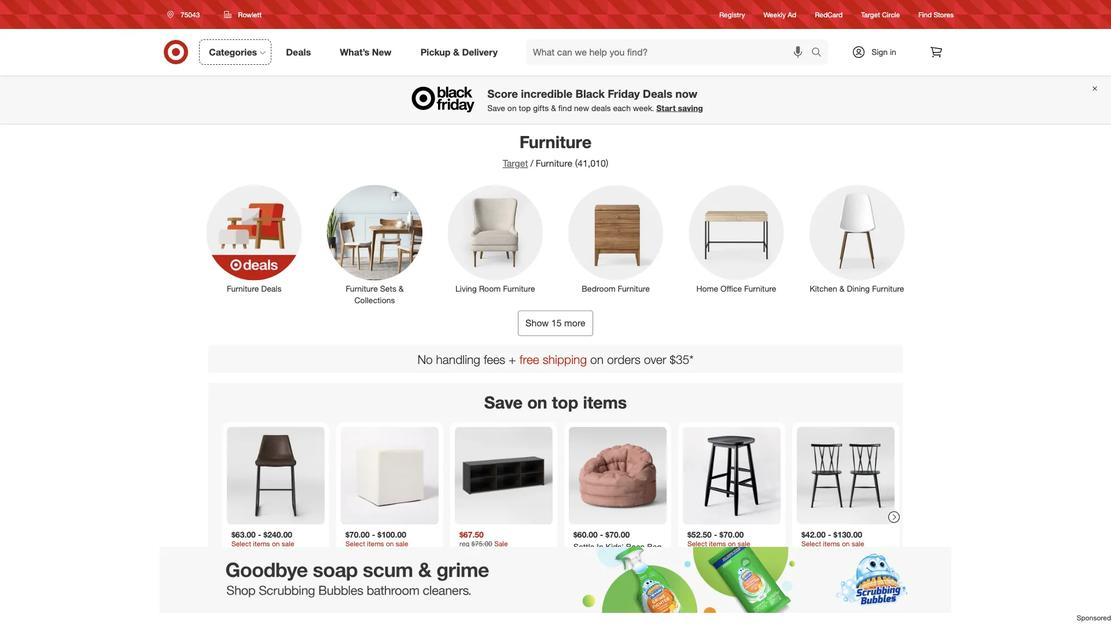 Task type: vqa. For each thing, say whether or not it's contained in the screenshot.
the by to the middle
no



Task type: locate. For each thing, give the bounding box(es) containing it.
3 $70.00 from the left
[[720, 530, 744, 540]]

target left circle
[[862, 10, 881, 19]]

save inside 'score incredible black friday deals now save on top gifts & find new deals each week. start saving'
[[488, 103, 506, 113]]

furniture
[[520, 131, 592, 152], [536, 158, 573, 169], [227, 284, 259, 294], [346, 284, 378, 294], [503, 284, 535, 294], [618, 284, 650, 294], [745, 284, 777, 294], [873, 284, 905, 294]]

dining
[[848, 284, 871, 294], [802, 570, 825, 580]]

3 add to cart from the left
[[600, 592, 637, 600]]

1 add to cart button from the left
[[229, 587, 323, 605]]

4 sale from the left
[[852, 540, 865, 549]]

black inside 'score incredible black friday deals now save on top gifts & find new deals each week. start saving'
[[576, 87, 605, 100]]

on
[[508, 103, 517, 113], [591, 352, 604, 367], [528, 392, 548, 413], [272, 540, 280, 549], [386, 540, 394, 549], [729, 540, 736, 549], [843, 540, 850, 549]]

living room furniture link
[[440, 183, 551, 295]]

cart for $42.00 - $130.00
[[851, 592, 865, 600]]

circle
[[883, 10, 901, 19]]

add down becket metal x back dining chair - threshold™
[[828, 592, 841, 600]]

0 horizontal spatial $70.00
[[346, 530, 370, 540]]

select for $63.00 - $240.00
[[232, 540, 251, 549]]

top inside carousel region
[[552, 392, 579, 413]]

items inside "$70.00 - $100.00 select items on sale"
[[367, 540, 384, 549]]

orders
[[607, 352, 641, 367]]

3 cart from the left
[[623, 592, 637, 600]]

- inside storage tv stand for tvs up to 70" black - room essentials™
[[534, 570, 537, 580]]

& right kitchen
[[840, 284, 845, 294]]

4 add from the left
[[714, 592, 727, 600]]

dining inside becket metal x back dining chair - threshold™
[[802, 570, 825, 580]]

furniture inside 'link'
[[618, 284, 650, 294]]

select inside $63.00 - $240.00 select items on sale
[[232, 540, 251, 549]]

0 horizontal spatial chair
[[574, 552, 593, 562]]

1 horizontal spatial deals
[[286, 46, 311, 58]]

storage tv stand for tvs up to 70" black - room essentials™ image
[[455, 427, 553, 525]]

top down shipping
[[552, 392, 579, 413]]

categories link
[[199, 39, 272, 65]]

$70.00 left $100.00
[[346, 530, 370, 540]]

1 vertical spatial room
[[460, 580, 482, 590]]

add to cart for $42.00 - $130.00
[[828, 592, 865, 600]]

- right the stand
[[534, 570, 537, 580]]

4 select from the left
[[802, 540, 822, 549]]

1 vertical spatial black
[[511, 570, 531, 580]]

2 add from the left
[[371, 592, 385, 600]]

chair left in
[[574, 552, 593, 562]]

2 $70.00 from the left
[[606, 530, 630, 540]]

add to cart for $70.00 - $100.00
[[371, 592, 409, 600]]

deals
[[286, 46, 311, 58], [643, 87, 673, 100], [261, 284, 282, 294]]

1 add from the left
[[257, 592, 271, 600]]

0 vertical spatial deals
[[286, 46, 311, 58]]

select for $42.00 - $130.00
[[802, 540, 822, 549]]

(41,010)
[[575, 158, 609, 169]]

furniture sets & collections
[[346, 284, 404, 305]]

0 horizontal spatial target
[[503, 158, 528, 169]]

$70.00 for $60.00 - $70.00 settle in kids' bean bag chair - pillowfort™
[[606, 530, 630, 540]]

0 horizontal spatial top
[[519, 103, 531, 113]]

2 select from the left
[[346, 540, 365, 549]]

barstool
[[289, 570, 320, 580]]

sets
[[380, 284, 397, 294]]

select up the bowden on the left of the page
[[232, 540, 251, 549]]

more
[[565, 318, 586, 329]]

becket metal x back dining chair - threshold™ image
[[797, 427, 895, 525]]

2 horizontal spatial $70.00
[[720, 530, 744, 540]]

$67.50 reg $75.00 sale
[[460, 530, 508, 549]]

storage
[[460, 560, 488, 570]]

$42.00 - $130.00 select items on sale
[[802, 530, 865, 549]]

show 15 more button
[[518, 311, 594, 336]]

kids'
[[606, 542, 624, 552]]

furniture deals link
[[199, 183, 310, 295]]

items inside $42.00 - $130.00 select items on sale
[[824, 540, 841, 549]]

1 horizontal spatial $70.00
[[606, 530, 630, 540]]

0 vertical spatial save
[[488, 103, 506, 113]]

4 add to cart button from the left
[[686, 587, 779, 605]]

score
[[488, 87, 518, 100]]

threshold™
[[237, 580, 277, 590], [802, 580, 843, 590]]

0 horizontal spatial deals
[[261, 284, 282, 294]]

sale inside "$70.00 - $100.00 select items on sale"
[[396, 540, 409, 549]]

each
[[614, 103, 631, 113]]

1 cart from the left
[[281, 592, 295, 600]]

$70.00
[[346, 530, 370, 540], [606, 530, 630, 540], [720, 530, 744, 540]]

1 horizontal spatial threshold™
[[802, 580, 843, 590]]

save inside carousel region
[[485, 392, 523, 413]]

chair
[[574, 552, 593, 562], [827, 570, 847, 580]]

find
[[919, 10, 932, 19]]

save down the score
[[488, 103, 506, 113]]

0 vertical spatial top
[[519, 103, 531, 113]]

2 vertical spatial deals
[[261, 284, 282, 294]]

1 vertical spatial top
[[552, 392, 579, 413]]

- right $63.00
[[258, 530, 261, 540]]

- inside bowden faux leather counter height barstool - threshold™
[[232, 580, 235, 590]]

4 add to cart from the left
[[714, 592, 751, 600]]

sponsored
[[1078, 614, 1112, 622]]

3 sale from the left
[[738, 540, 751, 549]]

1 vertical spatial dining
[[802, 570, 825, 580]]

sale inside $52.50 - $70.00 select items on sale
[[738, 540, 751, 549]]

select
[[232, 540, 251, 549], [346, 540, 365, 549], [688, 540, 708, 549], [802, 540, 822, 549]]

items inside $63.00 - $240.00 select items on sale
[[253, 540, 270, 549]]

add
[[257, 592, 271, 600], [371, 592, 385, 600], [600, 592, 613, 600], [714, 592, 727, 600], [828, 592, 841, 600]]

- right $52.50
[[715, 530, 718, 540]]

0 horizontal spatial threshold™
[[237, 580, 277, 590]]

- left the x
[[849, 570, 852, 580]]

dining right kitchen
[[848, 284, 871, 294]]

add for $52.50
[[714, 592, 727, 600]]

home office furniture link
[[681, 183, 793, 295]]

select for $52.50 - $70.00
[[688, 540, 708, 549]]

5 add to cart button from the left
[[800, 587, 893, 605]]

1 horizontal spatial top
[[552, 392, 579, 413]]

bowden
[[232, 560, 262, 570]]

5 add from the left
[[828, 592, 841, 600]]

add down $52.50 - $70.00 select items on sale
[[714, 592, 727, 600]]

select inside $42.00 - $130.00 select items on sale
[[802, 540, 822, 549]]

sale inside $63.00 - $240.00 select items on sale
[[282, 540, 295, 549]]

$70.00 inside $60.00 - $70.00 settle in kids' bean bag chair - pillowfort™
[[606, 530, 630, 540]]

0 horizontal spatial dining
[[802, 570, 825, 580]]

- left $100.00
[[372, 530, 376, 540]]

1 horizontal spatial target
[[862, 10, 881, 19]]

2 horizontal spatial deals
[[643, 87, 673, 100]]

black right 70"
[[511, 570, 531, 580]]

office
[[721, 284, 743, 294]]

2 cart from the left
[[395, 592, 409, 600]]

up
[[475, 570, 485, 580]]

add down height
[[257, 592, 271, 600]]

1 horizontal spatial chair
[[827, 570, 847, 580]]

tvs
[[460, 570, 473, 580]]

target circle link
[[862, 10, 901, 19]]

chair left the x
[[827, 570, 847, 580]]

advertisement region
[[0, 547, 1112, 613]]

5 add to cart from the left
[[828, 592, 865, 600]]

1 $70.00 from the left
[[346, 530, 370, 540]]

1 horizontal spatial black
[[576, 87, 605, 100]]

2 add to cart from the left
[[371, 592, 409, 600]]

select inside "$70.00 - $100.00 select items on sale"
[[346, 540, 365, 549]]

0 vertical spatial black
[[576, 87, 605, 100]]

threshold™ inside becket metal x back dining chair - threshold™
[[802, 580, 843, 590]]

tv
[[490, 560, 500, 570]]

4 cart from the left
[[737, 592, 751, 600]]

to
[[487, 570, 494, 580], [272, 592, 279, 600], [387, 592, 393, 600], [615, 592, 621, 600], [729, 592, 735, 600], [843, 592, 850, 600]]

items inside $52.50 - $70.00 select items on sale
[[710, 540, 727, 549]]

0 vertical spatial chair
[[574, 552, 593, 562]]

threshold™ down the becket
[[802, 580, 843, 590]]

5 cart from the left
[[851, 592, 865, 600]]

pickup & delivery link
[[411, 39, 513, 65]]

now
[[676, 87, 698, 100]]

0 horizontal spatial black
[[511, 570, 531, 580]]

threshold™ for dining
[[802, 580, 843, 590]]

bowden faux leather counter height barstool - threshold™
[[232, 560, 320, 590]]

black up new
[[576, 87, 605, 100]]

$100.00
[[378, 530, 407, 540]]

0 vertical spatial dining
[[848, 284, 871, 294]]

2 threshold™ from the left
[[802, 580, 843, 590]]

friday
[[608, 87, 640, 100]]

registry
[[720, 10, 746, 19]]

save down 'fees'
[[485, 392, 523, 413]]

on inside $63.00 - $240.00 select items on sale
[[272, 540, 280, 549]]

target inside furniture target / furniture (41,010)
[[503, 158, 528, 169]]

threshold™ down the bowden on the left of the page
[[237, 580, 277, 590]]

target link
[[503, 158, 528, 169]]

2 sale from the left
[[396, 540, 409, 549]]

- inside $52.50 - $70.00 select items on sale
[[715, 530, 718, 540]]

search button
[[807, 39, 835, 67]]

cart for $52.50 - $70.00
[[737, 592, 751, 600]]

x
[[852, 560, 857, 570]]

$130.00
[[834, 530, 863, 540]]

items
[[583, 392, 627, 413], [253, 540, 270, 549], [367, 540, 384, 549], [710, 540, 727, 549], [824, 540, 841, 549]]

threshold™ inside bowden faux leather counter height barstool - threshold™
[[237, 580, 277, 590]]

select right bag
[[688, 540, 708, 549]]

show 15 more
[[526, 318, 586, 329]]

target left /
[[503, 158, 528, 169]]

sale for $70.00
[[738, 540, 751, 549]]

select up the becket
[[802, 540, 822, 549]]

1 vertical spatial save
[[485, 392, 523, 413]]

1 select from the left
[[232, 540, 251, 549]]

- right $42.00
[[829, 530, 832, 540]]

target
[[862, 10, 881, 19], [503, 158, 528, 169]]

pickup
[[421, 46, 451, 58]]

add to cart for $63.00 - $240.00
[[257, 592, 295, 600]]

weekly
[[764, 10, 786, 19]]

1 add to cart from the left
[[257, 592, 295, 600]]

black inside storage tv stand for tvs up to 70" black - room essentials™
[[511, 570, 531, 580]]

& right sets
[[399, 284, 404, 294]]

add down pillowfort™ in the right bottom of the page
[[600, 592, 613, 600]]

- inside becket metal x back dining chair - threshold™
[[849, 570, 852, 580]]

1 threshold™ from the left
[[237, 580, 277, 590]]

3 select from the left
[[688, 540, 708, 549]]

- down the bowden on the left of the page
[[232, 580, 235, 590]]

& left find
[[551, 103, 557, 113]]

select left $100.00
[[346, 540, 365, 549]]

$70.00 right $52.50
[[720, 530, 744, 540]]

1 vertical spatial chair
[[827, 570, 847, 580]]

deals link
[[276, 39, 326, 65]]

shipping
[[543, 352, 587, 367]]

+
[[509, 352, 516, 367]]

add down "$70.00 - $100.00 select items on sale"
[[371, 592, 385, 600]]

room right living
[[479, 284, 501, 294]]

on inside 'score incredible black friday deals now save on top gifts & find new deals each week. start saving'
[[508, 103, 517, 113]]

1 vertical spatial target
[[503, 158, 528, 169]]

1 vertical spatial deals
[[643, 87, 673, 100]]

cart
[[281, 592, 295, 600], [395, 592, 409, 600], [623, 592, 637, 600], [737, 592, 751, 600], [851, 592, 865, 600]]

dining left metal
[[802, 570, 825, 580]]

find
[[559, 103, 572, 113]]

$70.00 up kids'
[[606, 530, 630, 540]]

top
[[519, 103, 531, 113], [552, 392, 579, 413]]

- right settle
[[595, 552, 599, 562]]

$70.00 inside $52.50 - $70.00 select items on sale
[[720, 530, 744, 540]]

$67.50
[[460, 530, 484, 540]]

sale for $130.00
[[852, 540, 865, 549]]

room down the storage
[[460, 580, 482, 590]]

to for $52.50 - $70.00
[[729, 592, 735, 600]]

storage tv stand for tvs up to 70" black - room essentials™
[[460, 560, 537, 590]]

$35*
[[670, 352, 694, 367]]

1 sale from the left
[[282, 540, 295, 549]]

sale
[[282, 540, 295, 549], [396, 540, 409, 549], [738, 540, 751, 549], [852, 540, 865, 549]]

sale inside $42.00 - $130.00 select items on sale
[[852, 540, 865, 549]]

top left gifts on the top left of the page
[[519, 103, 531, 113]]

&
[[453, 46, 460, 58], [551, 103, 557, 113], [399, 284, 404, 294], [840, 284, 845, 294]]

2 add to cart button from the left
[[343, 587, 437, 605]]

items for $52.50 - $70.00
[[710, 540, 727, 549]]

What can we help you find? suggestions appear below search field
[[526, 39, 815, 65]]

furniture target / furniture (41,010)
[[503, 131, 609, 169]]

incredible
[[521, 87, 573, 100]]

select inside $52.50 - $70.00 select items on sale
[[688, 540, 708, 549]]

- up in
[[600, 530, 604, 540]]

items for $70.00 - $100.00
[[367, 540, 384, 549]]

chair inside becket metal x back dining chair - threshold™
[[827, 570, 847, 580]]



Task type: describe. For each thing, give the bounding box(es) containing it.
living room furniture
[[456, 284, 535, 294]]

$70.00 for $52.50 - $70.00 select items on sale
[[720, 530, 744, 540]]

free
[[520, 352, 540, 367]]

search
[[807, 48, 835, 59]]

rowlett
[[238, 10, 262, 19]]

settle
[[574, 542, 595, 552]]

sign in
[[872, 47, 897, 57]]

cart for $70.00 - $100.00
[[395, 592, 409, 600]]

15
[[552, 318, 562, 329]]

start
[[657, 103, 676, 113]]

add to cart button for $52.50 - $70.00
[[686, 587, 779, 605]]

fees
[[484, 352, 506, 367]]

score incredible black friday deals now save on top gifts & find new deals each week. start saving
[[488, 87, 704, 113]]

items for $63.00 - $240.00
[[253, 540, 270, 549]]

weekly ad
[[764, 10, 797, 19]]

$60.00 - $70.00 settle in kids' bean bag chair - pillowfort™
[[574, 530, 662, 562]]

on inside "$70.00 - $100.00 select items on sale"
[[386, 540, 394, 549]]

target circle
[[862, 10, 901, 19]]

settle in kids' bean bag chair - pillowfort™ image
[[569, 427, 667, 525]]

delivery
[[462, 46, 498, 58]]

3 add from the left
[[600, 592, 613, 600]]

week.
[[633, 103, 655, 113]]

75043 button
[[160, 4, 212, 25]]

stand
[[502, 560, 524, 570]]

add to cart button for $63.00 - $240.00
[[229, 587, 323, 605]]

for
[[526, 560, 536, 570]]

ad
[[788, 10, 797, 19]]

bedroom furniture
[[582, 284, 650, 294]]

$75.00
[[472, 540, 493, 549]]

redcard link
[[816, 10, 843, 19]]

& inside 'score incredible black friday deals now save on top gifts & find new deals each week. start saving'
[[551, 103, 557, 113]]

registry link
[[720, 10, 746, 19]]

bedroom furniture link
[[561, 183, 672, 295]]

in
[[597, 542, 604, 552]]

leather
[[283, 560, 311, 570]]

haddonfield all wood backless counter height barstool - threshold™ designed with studio mcgee image
[[683, 427, 781, 525]]

back
[[859, 560, 878, 570]]

add to cart for $52.50 - $70.00
[[714, 592, 751, 600]]

deals inside 'score incredible black friday deals now save on top gifts & find new deals each week. start saving'
[[643, 87, 673, 100]]

room inside storage tv stand for tvs up to 70" black - room essentials™
[[460, 580, 482, 590]]

saving
[[678, 103, 704, 113]]

becket metal x back dining chair - threshold™
[[802, 560, 878, 590]]

new
[[575, 103, 590, 113]]

& inside furniture sets & collections
[[399, 284, 404, 294]]

pillowfort™
[[601, 552, 639, 562]]

redcard
[[816, 10, 843, 19]]

collections
[[355, 295, 395, 305]]

chair inside $60.00 - $70.00 settle in kids' bean bag chair - pillowfort™
[[574, 552, 593, 562]]

kitchen & dining furniture
[[810, 284, 905, 294]]

cart for $63.00 - $240.00
[[281, 592, 295, 600]]

to for $63.00 - $240.00
[[272, 592, 279, 600]]

0 vertical spatial target
[[862, 10, 881, 19]]

- inside "$70.00 - $100.00 select items on sale"
[[372, 530, 376, 540]]

to inside storage tv stand for tvs up to 70" black - room essentials™
[[487, 570, 494, 580]]

sale
[[495, 540, 508, 549]]

sign in link
[[843, 39, 915, 65]]

weekly ad link
[[764, 10, 797, 19]]

0 vertical spatial room
[[479, 284, 501, 294]]

$240.00
[[264, 530, 292, 540]]

items for $42.00 - $130.00
[[824, 540, 841, 549]]

bowden faux leather counter height barstool - threshold™ image
[[227, 427, 325, 525]]

pickup & delivery
[[421, 46, 498, 58]]

- inside $42.00 - $130.00 select items on sale
[[829, 530, 832, 540]]

to for $42.00 - $130.00
[[843, 592, 850, 600]]

furniture inside furniture sets & collections
[[346, 284, 378, 294]]

what's
[[340, 46, 370, 58]]

no
[[418, 352, 433, 367]]

new
[[372, 46, 392, 58]]

sale for $100.00
[[396, 540, 409, 549]]

to for $70.00 - $100.00
[[387, 592, 393, 600]]

furniture sets & collections link
[[319, 183, 431, 306]]

no handling fees + free shipping on orders over $35*
[[418, 352, 694, 367]]

$63.00
[[232, 530, 256, 540]]

$70.00 inside "$70.00 - $100.00 select items on sale"
[[346, 530, 370, 540]]

rowlett button
[[217, 4, 269, 25]]

find stores
[[919, 10, 954, 19]]

in
[[891, 47, 897, 57]]

top inside 'score incredible black friday deals now save on top gifts & find new deals each week. start saving'
[[519, 103, 531, 113]]

threshold™ for height
[[237, 580, 277, 590]]

what's new
[[340, 46, 392, 58]]

add for $42.00
[[828, 592, 841, 600]]

& right pickup
[[453, 46, 460, 58]]

home office furniture
[[697, 284, 777, 294]]

add to cart button for $70.00 - $100.00
[[343, 587, 437, 605]]

$60.00
[[574, 530, 598, 540]]

- inside $63.00 - $240.00 select items on sale
[[258, 530, 261, 540]]

$52.50 - $70.00 select items on sale
[[688, 530, 751, 549]]

bean
[[626, 542, 645, 552]]

carousel region
[[208, 383, 903, 625]]

$42.00
[[802, 530, 826, 540]]

faux
[[264, 560, 281, 570]]

on inside $42.00 - $130.00 select items on sale
[[843, 540, 850, 549]]

on inside $52.50 - $70.00 select items on sale
[[729, 540, 736, 549]]

stores
[[934, 10, 954, 19]]

show
[[526, 318, 549, 329]]

kitchen
[[810, 284, 838, 294]]

add for $70.00
[[371, 592, 385, 600]]

sign
[[872, 47, 888, 57]]

3 add to cart button from the left
[[572, 587, 665, 605]]

$70.00 - $100.00 select items on sale
[[346, 530, 409, 549]]

1 horizontal spatial dining
[[848, 284, 871, 294]]

lynwood square upholstered cube ottoman - threshold™ designed with studio mcgee image
[[341, 427, 439, 525]]

/
[[531, 158, 534, 169]]

furniture deals
[[227, 284, 282, 294]]

add to cart button for $42.00 - $130.00
[[800, 587, 893, 605]]

select for $70.00 - $100.00
[[346, 540, 365, 549]]

bedroom
[[582, 284, 616, 294]]

kitchen & dining furniture link
[[802, 183, 913, 295]]

sale for $240.00
[[282, 540, 295, 549]]

bag
[[648, 542, 662, 552]]

add for $63.00
[[257, 592, 271, 600]]

becket
[[802, 560, 828, 570]]

find stores link
[[919, 10, 954, 19]]

deals
[[592, 103, 611, 113]]

metal
[[830, 560, 850, 570]]



